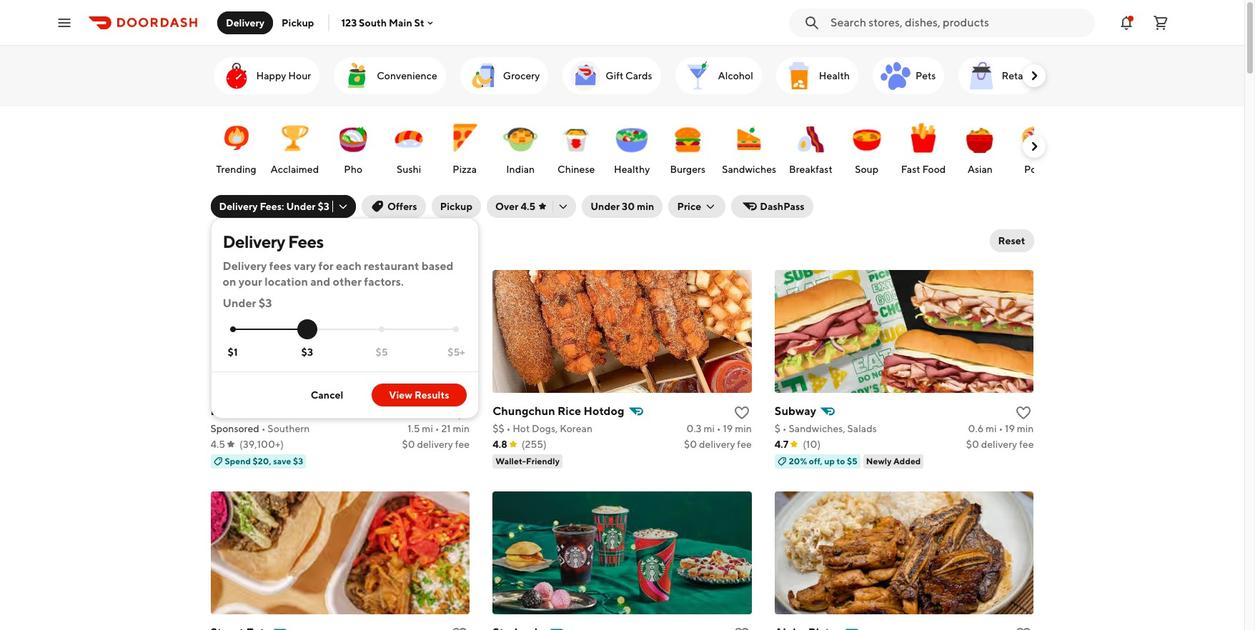Task type: describe. For each thing, give the bounding box(es) containing it.
under for under $3
[[223, 297, 256, 310]]

$​0 delivery fee for hotdog
[[684, 439, 752, 450]]

view results
[[389, 390, 449, 401]]

st
[[414, 17, 424, 28]]

pets link
[[873, 57, 945, 94]]

0 horizontal spatial $5
[[376, 347, 388, 358]]

chicken
[[291, 405, 336, 418]]

healthy
[[614, 164, 650, 175]]

results
[[239, 232, 284, 249]]

under 30 min
[[591, 201, 654, 212]]

retail
[[1002, 70, 1029, 82]]

reset button
[[990, 229, 1034, 252]]

123
[[341, 17, 357, 28]]

5 • from the left
[[783, 423, 787, 435]]

hour
[[288, 70, 311, 82]]

1 vertical spatial pickup button
[[432, 195, 481, 218]]

results
[[415, 390, 449, 401]]

view
[[389, 390, 413, 401]]

retail image
[[965, 59, 999, 93]]

added
[[894, 456, 921, 467]]

0.3
[[687, 423, 702, 435]]

2 • from the left
[[435, 423, 439, 435]]

Store search: begin typing to search for stores available on DoorDash text field
[[831, 15, 1087, 30]]

delivery for hotdog
[[699, 439, 735, 450]]

asian
[[968, 164, 993, 175]]

famous
[[247, 405, 289, 418]]

hot
[[513, 423, 530, 435]]

4.7
[[775, 439, 789, 450]]

123 south main st button
[[341, 17, 436, 28]]

4 • from the left
[[717, 423, 721, 435]]

$​0 delivery fee for chicken
[[402, 439, 470, 450]]

delivery fees: under $3
[[219, 201, 330, 212]]

dashpass button
[[732, 195, 813, 218]]

(255)
[[522, 439, 547, 450]]

alcohol image
[[681, 59, 715, 93]]

0.6
[[968, 423, 984, 435]]

fast food
[[901, 164, 946, 175]]

20% off, up to $5
[[789, 456, 858, 467]]

alcohol
[[718, 70, 753, 82]]

save
[[273, 456, 291, 467]]

$1
[[228, 347, 238, 358]]

$5 stars and over image
[[379, 327, 385, 333]]

min for ezell's famous chicken
[[453, 423, 470, 435]]

1 vertical spatial $5
[[847, 456, 858, 467]]

$$
[[493, 423, 505, 435]]

sponsored
[[211, 423, 259, 435]]

3 $​0 from the left
[[966, 439, 979, 450]]

123 south main st
[[341, 17, 424, 28]]

ezell's
[[211, 405, 245, 418]]

under 30 min button
[[582, 195, 663, 218]]

$5+ stars and over image
[[454, 327, 459, 333]]

$1 stars and over image
[[230, 327, 236, 333]]

convenience link
[[334, 57, 446, 94]]

offers button
[[362, 195, 426, 218]]

delivery for delivery
[[226, 17, 265, 28]]

korean
[[560, 423, 593, 435]]

convenience image
[[340, 59, 374, 93]]

salads
[[848, 423, 877, 435]]

1 • from the left
[[261, 423, 266, 435]]

over 4.5
[[495, 201, 536, 212]]

vary
[[294, 260, 316, 273]]

sponsored • southern
[[211, 423, 310, 435]]

hotdog
[[584, 405, 625, 418]]

3 $​0 delivery fee from the left
[[966, 439, 1034, 450]]

$$ • hot dogs, korean
[[493, 423, 593, 435]]

newly added
[[866, 456, 921, 467]]

breakfast
[[789, 164, 833, 175]]

other
[[333, 275, 362, 289]]

friendly
[[526, 456, 560, 467]]

4.8
[[493, 439, 507, 450]]

$3 down $3 stars and over 'image'
[[301, 347, 313, 358]]

3 • from the left
[[507, 423, 511, 435]]

$3 down your at the top left
[[259, 297, 272, 310]]

0.3 mi • 19 min
[[687, 423, 752, 435]]

up
[[825, 456, 835, 467]]

gift cards image
[[569, 59, 603, 93]]

mi for chicken
[[422, 423, 433, 435]]

click to add this store to your saved list image
[[1016, 405, 1033, 422]]

alcohol link
[[675, 57, 762, 94]]

delivery button
[[217, 11, 273, 34]]

21
[[441, 423, 451, 435]]

view results button
[[372, 384, 467, 407]]

chungchun rice hotdog
[[493, 405, 625, 418]]

3 mi from the left
[[986, 423, 997, 435]]

$20,
[[253, 456, 271, 467]]

delivery for delivery fees: under $3
[[219, 201, 258, 212]]

over 4.5 button
[[487, 195, 576, 218]]

subway
[[775, 405, 817, 418]]

20%
[[789, 456, 807, 467]]

delivery for delivery fees vary for each restaurant based on your location and other factors.
[[223, 260, 267, 273]]

0 horizontal spatial 4.5
[[211, 439, 225, 450]]

grocery link
[[460, 57, 549, 94]]

reset
[[998, 235, 1026, 247]]

$​0 for chicken
[[402, 439, 415, 450]]

convenience
[[377, 70, 437, 82]]

grocery
[[503, 70, 540, 82]]

price button
[[669, 195, 726, 218]]

0 items, open order cart image
[[1152, 14, 1170, 31]]

(39,100+)
[[240, 439, 284, 450]]

south
[[359, 17, 387, 28]]

$ • sandwiches, salads
[[775, 423, 877, 435]]



Task type: locate. For each thing, give the bounding box(es) containing it.
over
[[495, 201, 519, 212]]

each
[[336, 260, 362, 273]]

2 mi from the left
[[704, 423, 715, 435]]

for
[[319, 260, 334, 273]]

next button of carousel image
[[1027, 69, 1041, 83], [1027, 139, 1041, 154]]

1 vertical spatial 4.5
[[211, 439, 225, 450]]

$3 stars and over image
[[304, 327, 310, 333]]

under $3
[[223, 297, 272, 310]]

offers
[[387, 201, 417, 212]]

mi right 0.6 at the right of page
[[986, 423, 997, 435]]

1 next button of carousel image from the top
[[1027, 69, 1041, 83]]

0 horizontal spatial 19
[[723, 423, 733, 435]]

spend $20, save $3
[[225, 456, 303, 467]]

wallet-
[[496, 456, 526, 467]]

• right "0.3"
[[717, 423, 721, 435]]

0 horizontal spatial pickup
[[282, 17, 314, 28]]

pickup left 123
[[282, 17, 314, 28]]

6 • from the left
[[999, 423, 1003, 435]]

delivery left fees:
[[219, 201, 258, 212]]

delivery down 0.6 mi • 19 min on the bottom right
[[981, 439, 1018, 450]]

$​0 down "0.3"
[[684, 439, 697, 450]]

0 horizontal spatial $​0
[[402, 439, 415, 450]]

2 horizontal spatial $​0 delivery fee
[[966, 439, 1034, 450]]

$
[[775, 423, 781, 435]]

1 horizontal spatial 4.5
[[521, 201, 536, 212]]

cancel
[[311, 390, 343, 401]]

open menu image
[[56, 14, 73, 31]]

0 vertical spatial next button of carousel image
[[1027, 69, 1041, 83]]

1 horizontal spatial $5
[[847, 456, 858, 467]]

delivery inside button
[[226, 17, 265, 28]]

• right $
[[783, 423, 787, 435]]

location
[[265, 275, 308, 289]]

sushi
[[397, 164, 421, 175]]

cancel button
[[294, 384, 361, 407]]

under right fees:
[[286, 201, 316, 212]]

• up (39,100+)
[[261, 423, 266, 435]]

1 fee from the left
[[455, 439, 470, 450]]

2 horizontal spatial delivery
[[981, 439, 1018, 450]]

19
[[723, 423, 733, 435], [1005, 423, 1015, 435]]

fee down 0.3 mi • 19 min
[[737, 439, 752, 450]]

health image
[[782, 59, 816, 93]]

1 mi from the left
[[422, 423, 433, 435]]

3 fee from the left
[[1020, 439, 1034, 450]]

under for under 30 min
[[591, 201, 620, 212]]

0 vertical spatial pickup button
[[273, 11, 323, 34]]

min inside under 30 min button
[[637, 201, 654, 212]]

$3 right save
[[293, 456, 303, 467]]

gift cards
[[606, 70, 652, 82]]

pho
[[344, 164, 363, 175]]

$​0 delivery fee down 0.3 mi • 19 min
[[684, 439, 752, 450]]

southern
[[268, 423, 310, 435]]

trending link
[[212, 114, 261, 179]]

happy hour link
[[213, 57, 320, 94]]

0 horizontal spatial mi
[[422, 423, 433, 435]]

price
[[677, 201, 702, 212]]

$3 up fees
[[318, 201, 330, 212]]

mi for hotdog
[[704, 423, 715, 435]]

1191 results
[[211, 232, 284, 249]]

0 horizontal spatial under
[[223, 297, 256, 310]]

0 horizontal spatial $​0 delivery fee
[[402, 439, 470, 450]]

1 vertical spatial next button of carousel image
[[1027, 139, 1041, 154]]

pickup down pizza
[[440, 201, 473, 212]]

$​0 down 0.6 at the right of page
[[966, 439, 979, 450]]

gift cards link
[[563, 57, 661, 94]]

delivery up happy hour icon
[[226, 17, 265, 28]]

fee down 0.6 mi • 19 min on the bottom right
[[1020, 439, 1034, 450]]

min for subway
[[1017, 423, 1034, 435]]

chinese
[[558, 164, 595, 175]]

1 19 from the left
[[723, 423, 733, 435]]

restaurant
[[364, 260, 419, 273]]

next button of carousel image up poke
[[1027, 139, 1041, 154]]

1 horizontal spatial $​0 delivery fee
[[684, 439, 752, 450]]

2 horizontal spatial fee
[[1020, 439, 1034, 450]]

1 vertical spatial pickup
[[440, 201, 473, 212]]

fee for chicken
[[455, 439, 470, 450]]

1 horizontal spatial fee
[[737, 439, 752, 450]]

fast
[[901, 164, 921, 175]]

spend
[[225, 456, 251, 467]]

pets
[[916, 70, 936, 82]]

30
[[622, 201, 635, 212]]

19 for chungchun rice hotdog
[[723, 423, 733, 435]]

1 horizontal spatial pickup
[[440, 201, 473, 212]]

under
[[286, 201, 316, 212], [591, 201, 620, 212], [223, 297, 256, 310]]

2 fee from the left
[[737, 439, 752, 450]]

fee down 1.5 mi • 21 min
[[455, 439, 470, 450]]

0 vertical spatial 4.5
[[521, 201, 536, 212]]

2 horizontal spatial $​0
[[966, 439, 979, 450]]

wallet-friendly
[[496, 456, 560, 467]]

retail link
[[959, 57, 1037, 94]]

pickup for leftmost 'pickup' button
[[282, 17, 314, 28]]

fees:
[[260, 201, 284, 212]]

delivery for chicken
[[417, 439, 453, 450]]

acclaimed link
[[268, 114, 322, 179]]

notification bell image
[[1118, 14, 1135, 31]]

4.5 down sponsored
[[211, 439, 225, 450]]

dogs,
[[532, 423, 558, 435]]

delivery down 1.5 mi • 21 min
[[417, 439, 453, 450]]

pickup button
[[273, 11, 323, 34], [432, 195, 481, 218]]

2 $​0 delivery fee from the left
[[684, 439, 752, 450]]

•
[[261, 423, 266, 435], [435, 423, 439, 435], [507, 423, 511, 435], [717, 423, 721, 435], [783, 423, 787, 435], [999, 423, 1003, 435]]

19 for subway
[[1005, 423, 1015, 435]]

fees
[[288, 232, 324, 252]]

delivery up fees
[[223, 232, 285, 252]]

2 next button of carousel image from the top
[[1027, 139, 1041, 154]]

$5+
[[448, 347, 465, 358]]

based
[[422, 260, 454, 273]]

1 horizontal spatial delivery
[[699, 439, 735, 450]]

4.5 inside button
[[521, 201, 536, 212]]

3 delivery from the left
[[981, 439, 1018, 450]]

$3
[[318, 201, 330, 212], [259, 297, 272, 310], [301, 347, 313, 358], [293, 456, 303, 467]]

0 horizontal spatial delivery
[[417, 439, 453, 450]]

fee for hotdog
[[737, 439, 752, 450]]

on
[[223, 275, 236, 289]]

19 right "0.3"
[[723, 423, 733, 435]]

2 $​0 from the left
[[684, 439, 697, 450]]

delivery fees
[[223, 232, 324, 252]]

pickup for the bottom 'pickup' button
[[440, 201, 473, 212]]

pickup
[[282, 17, 314, 28], [440, 201, 473, 212]]

min right 21
[[453, 423, 470, 435]]

19 right 0.6 at the right of page
[[1005, 423, 1015, 435]]

pickup button down pizza
[[432, 195, 481, 218]]

happy hour
[[256, 70, 311, 82]]

(10)
[[803, 439, 821, 450]]

1 horizontal spatial mi
[[704, 423, 715, 435]]

delivery down 0.3 mi • 19 min
[[699, 439, 735, 450]]

$​0 delivery fee down 1.5 mi • 21 min
[[402, 439, 470, 450]]

1 $​0 delivery fee from the left
[[402, 439, 470, 450]]

to
[[837, 456, 845, 467]]

delivery inside delivery fees vary for each restaurant based on your location and other factors.
[[223, 260, 267, 273]]

under down on
[[223, 297, 256, 310]]

delivery fees vary for each restaurant based on your location and other factors.
[[223, 260, 454, 289]]

min right 30
[[637, 201, 654, 212]]

pets image
[[879, 59, 913, 93]]

pickup button left 123
[[273, 11, 323, 34]]

happy hour image
[[219, 59, 253, 93]]

$​0 delivery fee
[[402, 439, 470, 450], [684, 439, 752, 450], [966, 439, 1034, 450]]

grocery image
[[466, 59, 500, 93]]

sandwiches
[[722, 164, 777, 175]]

and
[[310, 275, 330, 289]]

1 horizontal spatial 19
[[1005, 423, 1015, 435]]

main
[[389, 17, 412, 28]]

2 delivery from the left
[[699, 439, 735, 450]]

min for chungchun rice hotdog
[[735, 423, 752, 435]]

• left 21
[[435, 423, 439, 435]]

0 vertical spatial pickup
[[282, 17, 314, 28]]

happy
[[256, 70, 286, 82]]

health link
[[776, 57, 859, 94]]

min left $
[[735, 423, 752, 435]]

delivery for delivery fees
[[223, 232, 285, 252]]

acclaimed
[[271, 164, 319, 175]]

2 19 from the left
[[1005, 423, 1015, 435]]

1 horizontal spatial pickup button
[[432, 195, 481, 218]]

mi right 1.5
[[422, 423, 433, 435]]

under left 30
[[591, 201, 620, 212]]

poke
[[1025, 164, 1048, 175]]

factors.
[[364, 275, 404, 289]]

delivery up your at the top left
[[223, 260, 267, 273]]

1191
[[211, 232, 237, 249]]

next button of carousel image right "retail" image
[[1027, 69, 1041, 83]]

2 horizontal spatial mi
[[986, 423, 997, 435]]

$5 right 'to'
[[847, 456, 858, 467]]

• right 0.6 at the right of page
[[999, 423, 1003, 435]]

under inside under 30 min button
[[591, 201, 620, 212]]

1 $​0 from the left
[[402, 439, 415, 450]]

$​0 delivery fee down 0.6 mi • 19 min on the bottom right
[[966, 439, 1034, 450]]

0 horizontal spatial pickup button
[[273, 11, 323, 34]]

• right $$
[[507, 423, 511, 435]]

$​0
[[402, 439, 415, 450], [684, 439, 697, 450], [966, 439, 979, 450]]

1 horizontal spatial $​0
[[684, 439, 697, 450]]

$5 down $5 stars and over image
[[376, 347, 388, 358]]

$​0 down 1.5
[[402, 439, 415, 450]]

off,
[[809, 456, 823, 467]]

health
[[819, 70, 850, 82]]

0 vertical spatial $5
[[376, 347, 388, 358]]

min down click to add this store to your saved list icon
[[1017, 423, 1034, 435]]

fees
[[269, 260, 292, 273]]

$5
[[376, 347, 388, 358], [847, 456, 858, 467]]

1 horizontal spatial under
[[286, 201, 316, 212]]

soup
[[855, 164, 879, 175]]

click to add this store to your saved list image
[[451, 405, 468, 422], [733, 405, 751, 422], [451, 626, 468, 631], [733, 626, 751, 631], [1016, 626, 1033, 631]]

0 horizontal spatial fee
[[455, 439, 470, 450]]

mi right "0.3"
[[704, 423, 715, 435]]

4.5 right over
[[521, 201, 536, 212]]

indian
[[506, 164, 535, 175]]

1 delivery from the left
[[417, 439, 453, 450]]

gift
[[606, 70, 624, 82]]

newly
[[866, 456, 892, 467]]

chungchun
[[493, 405, 555, 418]]

2 horizontal spatial under
[[591, 201, 620, 212]]

trending
[[216, 164, 256, 175]]

$​0 for hotdog
[[684, 439, 697, 450]]



Task type: vqa. For each thing, say whether or not it's contained in the screenshot.
mi to the middle
yes



